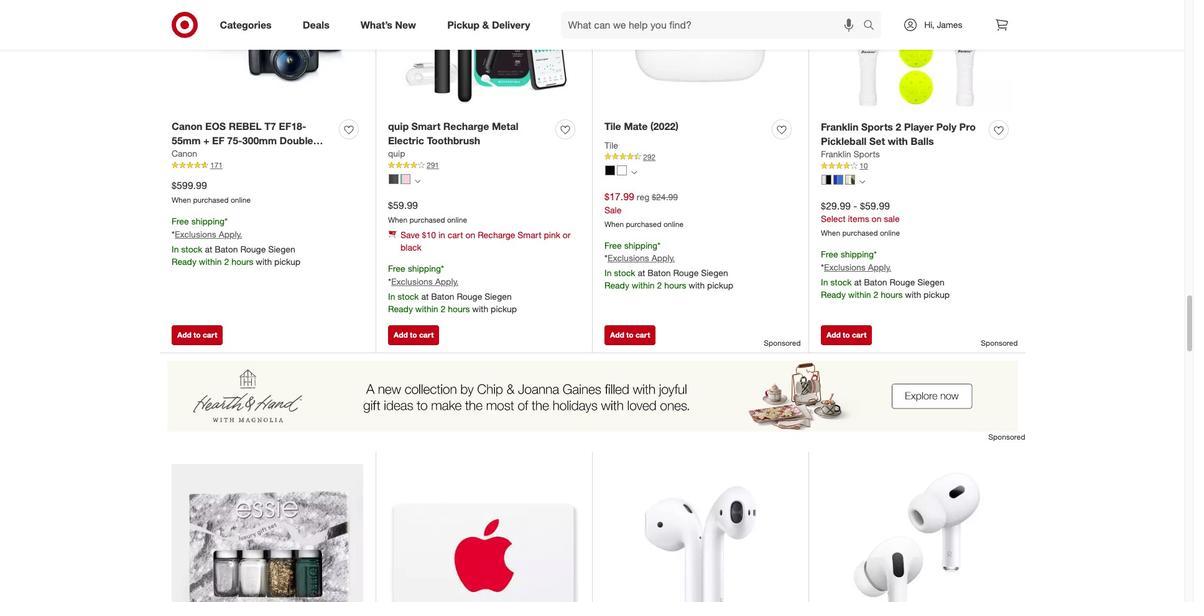 Task type: locate. For each thing, give the bounding box(es) containing it.
purchased down items
[[843, 229, 878, 238]]

0 vertical spatial on
[[872, 214, 882, 224]]

291 link
[[388, 160, 580, 171]]

free for the exclusions apply. button under $17.99 reg $24.99 sale when purchased online
[[605, 240, 622, 250]]

free shipping * * exclusions apply. in stock at  baton rouge siegen ready within 2 hours with pickup down sale
[[821, 249, 950, 300]]

all colors image right the white image
[[631, 170, 637, 176]]

2 for the exclusions apply. button underneath black
[[441, 304, 446, 314]]

when
[[172, 196, 191, 205], [388, 216, 408, 225], [605, 219, 624, 229], [821, 229, 841, 238]]

on inside save $10 in cart on recharge smart pink or black
[[466, 230, 475, 240]]

poly
[[937, 121, 957, 133]]

black image left the white image
[[605, 166, 615, 176]]

sports for franklin sports 2 player poly pro pickleball set with balls
[[862, 121, 893, 133]]

2 add from the left
[[394, 330, 408, 339]]

ready
[[172, 256, 197, 267], [605, 280, 630, 291], [821, 289, 846, 300], [388, 304, 413, 314]]

$17.99 reg $24.99 sale when purchased online
[[605, 190, 684, 229]]

in
[[172, 244, 179, 255], [605, 268, 612, 278], [821, 277, 828, 287], [388, 291, 395, 302]]

online
[[231, 196, 251, 205], [447, 216, 467, 225], [664, 219, 684, 229], [880, 229, 900, 238]]

quip inside quip smart recharge metal electric toothbrush
[[388, 120, 409, 132]]

rouge
[[240, 244, 266, 255], [673, 268, 699, 278], [890, 277, 915, 287], [457, 291, 482, 302]]

when inside "$599.99 when purchased online"
[[172, 196, 191, 205]]

to for quip smart recharge metal electric toothbrush
[[410, 330, 417, 339]]

cart for tile mate (2022)
[[636, 330, 650, 339]]

add to cart button for canon eos rebel t7 ef18- 55mm + ef 75-300mm double zoom kit
[[172, 325, 223, 345]]

purchased inside $17.99 reg $24.99 sale when purchased online
[[626, 219, 662, 229]]

siegen for the exclusions apply. button below items
[[918, 277, 945, 287]]

apply. down "$599.99 when purchased online"
[[219, 229, 242, 240]]

exclusions down "$599.99 when purchased online"
[[175, 229, 216, 240]]

75-
[[227, 134, 242, 147]]

1 vertical spatial franklin
[[821, 149, 851, 160]]

stock for the exclusions apply. button under "$599.99 when purchased online"
[[181, 244, 203, 255]]

pro
[[960, 121, 976, 133]]

free shipping * * exclusions apply. in stock at  baton rouge siegen ready within 2 hours with pickup
[[172, 216, 301, 267], [605, 240, 734, 291], [821, 249, 950, 300], [388, 263, 517, 314]]

0 horizontal spatial all colors element
[[415, 177, 421, 185]]

shipping
[[191, 216, 225, 227], [624, 240, 658, 250], [841, 249, 874, 260], [408, 263, 441, 274]]

add to cart for tile mate (2022)
[[610, 330, 650, 339]]

quip down electric
[[388, 148, 405, 159]]

on left sale
[[872, 214, 882, 224]]

$29.99
[[821, 199, 851, 212]]

0 vertical spatial franklin
[[821, 121, 859, 133]]

rouge for the exclusions apply. button under $17.99 reg $24.99 sale when purchased online
[[673, 268, 699, 278]]

when down "sale"
[[605, 219, 624, 229]]

electric
[[388, 134, 424, 147]]

exclusions apply. button down "$599.99 when purchased online"
[[175, 228, 242, 241]]

sports
[[862, 121, 893, 133], [854, 149, 880, 160]]

franklin sports 2 player poly pro pickleball set with balls link
[[821, 120, 984, 148]]

1 horizontal spatial all colors element
[[631, 169, 637, 176]]

1 horizontal spatial on
[[872, 214, 882, 224]]

exclusions apply. button down $17.99 reg $24.99 sale when purchased online
[[608, 252, 675, 265]]

airpods pro (2nd generation) with magsafe case (usb‑c) image
[[821, 464, 1013, 602], [821, 464, 1013, 602]]

apply. down in
[[435, 276, 459, 287]]

online up save $10 in cart on recharge smart pink or black
[[447, 216, 467, 225]]

canon down 55mm
[[172, 148, 197, 159]]

on inside $29.99 - $59.99 select items on sale when purchased online
[[872, 214, 882, 224]]

all colors image right pink/green image
[[860, 179, 865, 185]]

1 to from the left
[[194, 330, 201, 339]]

1 horizontal spatial all colors image
[[631, 170, 637, 176]]

free down $599.99
[[172, 216, 189, 227]]

add to cart button for franklin sports 2 player poly pro pickleball set with balls
[[821, 325, 872, 345]]

0 horizontal spatial smart
[[412, 120, 441, 132]]

apple airpods (2nd generation) with charging case image
[[605, 464, 796, 602], [605, 464, 796, 602]]

free shipping * * exclusions apply. in stock at  baton rouge siegen ready within 2 hours with pickup for the exclusions apply. button underneath black
[[388, 263, 517, 314]]

all colors image
[[631, 170, 637, 176], [415, 179, 421, 184], [860, 179, 865, 185]]

1 vertical spatial sports
[[854, 149, 880, 160]]

1 add to cart from the left
[[177, 330, 217, 339]]

t7
[[264, 120, 276, 132]]

black image for $17.99
[[605, 166, 615, 176]]

exclusions
[[175, 229, 216, 240], [608, 253, 649, 263], [824, 262, 866, 273], [391, 276, 433, 287]]

in for the exclusions apply. button underneath black
[[388, 291, 395, 302]]

1 quip from the top
[[388, 120, 409, 132]]

search button
[[858, 11, 888, 41]]

1 horizontal spatial smart
[[518, 230, 542, 240]]

1 horizontal spatial black image
[[605, 166, 615, 176]]

franklin up pickleball
[[821, 121, 859, 133]]

291
[[427, 161, 439, 170]]

baton
[[215, 244, 238, 255], [648, 268, 671, 278], [864, 277, 887, 287], [431, 291, 454, 302]]

purchased down reg
[[626, 219, 662, 229]]

$59.99
[[388, 199, 418, 211], [860, 199, 890, 212]]

quip smart recharge metal electric toothbrush image
[[388, 0, 580, 112], [388, 0, 580, 112]]

tile up tile link
[[605, 120, 621, 132]]

quip smart recharge metal electric toothbrush link
[[388, 119, 551, 148]]

sponsored
[[764, 338, 801, 347], [981, 338, 1018, 347], [989, 432, 1026, 441]]

recharge
[[443, 120, 489, 132], [478, 230, 515, 240]]

rouge for the exclusions apply. button under "$599.99 when purchased online"
[[240, 244, 266, 255]]

&
[[482, 18, 489, 31]]

3 add from the left
[[610, 330, 624, 339]]

purchased inside "$599.99 when purchased online"
[[193, 196, 229, 205]]

2 horizontal spatial all colors image
[[860, 179, 865, 185]]

james
[[937, 19, 963, 30]]

add to cart button for quip smart recharge metal electric toothbrush
[[388, 325, 439, 345]]

apply. down sale
[[868, 262, 892, 273]]

2 for the exclusions apply. button under "$599.99 when purchased online"
[[224, 256, 229, 267]]

all colors image for $59.99
[[415, 179, 421, 184]]

free
[[172, 216, 189, 227], [605, 240, 622, 250], [821, 249, 838, 260], [388, 263, 405, 274]]

0 horizontal spatial black image
[[389, 174, 399, 184]]

0 vertical spatial canon
[[172, 120, 203, 132]]

canon eos rebel t7 ef18- 55mm + ef 75-300mm double zoom kit
[[172, 120, 313, 161]]

in for the exclusions apply. button under $17.99 reg $24.99 sale when purchased online
[[605, 268, 612, 278]]

all colors element right pink "image"
[[415, 177, 421, 185]]

1 add from the left
[[177, 330, 191, 339]]

to
[[194, 330, 201, 339], [410, 330, 417, 339], [627, 330, 634, 339], [843, 330, 850, 339]]

all colors element right the white image
[[631, 169, 637, 176]]

baton for the exclusions apply. button below items
[[864, 277, 887, 287]]

with for the exclusions apply. button underneath black
[[472, 304, 489, 314]]

1 horizontal spatial $59.99
[[860, 199, 890, 212]]

franklin for franklin sports
[[821, 149, 851, 160]]

save
[[401, 230, 420, 240]]

purchased
[[193, 196, 229, 205], [410, 216, 445, 225], [626, 219, 662, 229], [843, 229, 878, 238]]

or
[[563, 230, 571, 240]]

cart for franklin sports 2 player poly pro pickleball set with balls
[[852, 330, 867, 339]]

$17.99
[[605, 190, 635, 203]]

free down select
[[821, 249, 838, 260]]

tile up the white image
[[605, 140, 618, 150]]

all colors element
[[631, 169, 637, 176], [415, 177, 421, 185], [860, 178, 865, 185]]

at for the exclusions apply. button under "$599.99 when purchased online"
[[205, 244, 212, 255]]

cart inside save $10 in cart on recharge smart pink or black
[[448, 230, 463, 240]]

3 to from the left
[[627, 330, 634, 339]]

mate
[[624, 120, 648, 132]]

0 vertical spatial tile
[[605, 120, 621, 132]]

purchased up $10 at the top
[[410, 216, 445, 225]]

rebel
[[229, 120, 262, 132]]

purchased inside $29.99 - $59.99 select items on sale when purchased online
[[843, 229, 878, 238]]

4 add from the left
[[827, 330, 841, 339]]

sponsored for $24.99
[[764, 338, 801, 347]]

stock for the exclusions apply. button underneath black
[[398, 291, 419, 302]]

1 vertical spatial on
[[466, 230, 475, 240]]

$59.99 right "-"
[[860, 199, 890, 212]]

shipping for the exclusions apply. button under "$599.99 when purchased online"
[[191, 216, 225, 227]]

purchased down $599.99
[[193, 196, 229, 205]]

with
[[888, 135, 908, 147], [256, 256, 272, 267], [689, 280, 705, 291], [905, 289, 922, 300], [472, 304, 489, 314]]

what's new link
[[350, 11, 432, 39]]

to for canon eos rebel t7 ef18- 55mm + ef 75-300mm double zoom kit
[[194, 330, 201, 339]]

2 quip from the top
[[388, 148, 405, 159]]

shipping down black
[[408, 263, 441, 274]]

add to cart
[[177, 330, 217, 339], [394, 330, 434, 339], [610, 330, 650, 339], [827, 330, 867, 339]]

all colors element right pink/green image
[[860, 178, 865, 185]]

2 add to cart button from the left
[[388, 325, 439, 345]]

when down select
[[821, 229, 841, 238]]

online inside "$599.99 when purchased online"
[[231, 196, 251, 205]]

exclusions down select
[[824, 262, 866, 273]]

smart inside quip smart recharge metal electric toothbrush
[[412, 120, 441, 132]]

1 vertical spatial smart
[[518, 230, 542, 240]]

balls
[[911, 135, 934, 147]]

smart inside save $10 in cart on recharge smart pink or black
[[518, 230, 542, 240]]

baton for the exclusions apply. button underneath black
[[431, 291, 454, 302]]

add
[[177, 330, 191, 339], [394, 330, 408, 339], [610, 330, 624, 339], [827, 330, 841, 339]]

-
[[854, 199, 858, 212]]

2 tile from the top
[[605, 140, 618, 150]]

1 vertical spatial tile
[[605, 140, 618, 150]]

shipping down $17.99 reg $24.99 sale when purchased online
[[624, 240, 658, 250]]

online inside $17.99 reg $24.99 sale when purchased online
[[664, 219, 684, 229]]

sports up 10 at right top
[[854, 149, 880, 160]]

quip
[[388, 120, 409, 132], [388, 148, 405, 159]]

black image left pink "image"
[[389, 174, 399, 184]]

free for the exclusions apply. button underneath black
[[388, 263, 405, 274]]

pink
[[544, 230, 560, 240]]

1 vertical spatial quip
[[388, 148, 405, 159]]

toothbrush
[[427, 134, 481, 147]]

0 vertical spatial sports
[[862, 121, 893, 133]]

with for the exclusions apply. button below items
[[905, 289, 922, 300]]

pickup
[[274, 256, 301, 267], [707, 280, 734, 291], [924, 289, 950, 300], [491, 304, 517, 314]]

smart up electric
[[412, 120, 441, 132]]

*
[[225, 216, 228, 227], [172, 229, 175, 240], [658, 240, 661, 250], [874, 249, 877, 260], [605, 253, 608, 263], [821, 262, 824, 273], [441, 263, 444, 274], [388, 276, 391, 287]]

canon for canon eos rebel t7 ef18- 55mm + ef 75-300mm double zoom kit
[[172, 120, 203, 132]]

+
[[203, 134, 209, 147]]

franklin
[[821, 121, 859, 133], [821, 149, 851, 160]]

pickup for the exclusions apply. button below items
[[924, 289, 950, 300]]

free down "sale"
[[605, 240, 622, 250]]

when down $599.99
[[172, 196, 191, 205]]

search
[[858, 20, 888, 32]]

0 horizontal spatial on
[[466, 230, 475, 240]]

0 vertical spatial recharge
[[443, 120, 489, 132]]

free shipping * * exclusions apply. in stock at  baton rouge siegen ready within 2 hours with pickup down in
[[388, 263, 517, 314]]

online down sale
[[880, 229, 900, 238]]

pickup for the exclusions apply. button underneath black
[[491, 304, 517, 314]]

55mm
[[172, 134, 201, 147]]

on right in
[[466, 230, 475, 240]]

siegen
[[268, 244, 295, 255], [701, 268, 728, 278], [918, 277, 945, 287], [485, 291, 512, 302]]

pink/green image
[[845, 175, 855, 185]]

canon up 55mm
[[172, 120, 203, 132]]

essie limited edition holiday nail polish gift set - 4pc image
[[172, 464, 363, 602], [172, 464, 363, 602]]

0 vertical spatial quip
[[388, 120, 409, 132]]

sports up the set
[[862, 121, 893, 133]]

300mm
[[242, 134, 277, 147]]

zoom
[[172, 148, 199, 161]]

when inside $17.99 reg $24.99 sale when purchased online
[[605, 219, 624, 229]]

exclusions down "sale"
[[608, 253, 649, 263]]

4 add to cart button from the left
[[821, 325, 872, 345]]

$59.99 when purchased online
[[388, 199, 467, 225]]

1 canon from the top
[[172, 120, 203, 132]]

all colors image right pink "image"
[[415, 179, 421, 184]]

recharge inside quip smart recharge metal electric toothbrush
[[443, 120, 489, 132]]

apply.
[[219, 229, 242, 240], [652, 253, 675, 263], [868, 262, 892, 273], [435, 276, 459, 287]]

tile inside tile mate (2022) link
[[605, 120, 621, 132]]

tile mate (2022) image
[[605, 0, 796, 112], [605, 0, 796, 112]]

baton for the exclusions apply. button under "$599.99 when purchased online"
[[215, 244, 238, 255]]

2 to from the left
[[410, 330, 417, 339]]

2 franklin from the top
[[821, 149, 851, 160]]

canon eos rebel t7 ef18-55mm + ef 75-300mm double zoom kit image
[[172, 0, 363, 112], [172, 0, 363, 112]]

in for the exclusions apply. button under "$599.99 when purchased online"
[[172, 244, 179, 255]]

free down black
[[388, 263, 405, 274]]

10 link
[[821, 161, 1013, 172]]

1 add to cart button from the left
[[172, 325, 223, 345]]

recharge up toothbrush
[[443, 120, 489, 132]]

2 add to cart from the left
[[394, 330, 434, 339]]

stock for the exclusions apply. button under $17.99 reg $24.99 sale when purchased online
[[614, 268, 636, 278]]

recharge right in
[[478, 230, 515, 240]]

free shipping * * exclusions apply. in stock at  baton rouge siegen ready within 2 hours with pickup down "$599.99 when purchased online"
[[172, 216, 301, 267]]

online down 171 link
[[231, 196, 251, 205]]

at for the exclusions apply. button under $17.99 reg $24.99 sale when purchased online
[[638, 268, 645, 278]]

$59.99 down pink "image"
[[388, 199, 418, 211]]

tile mate (2022)
[[605, 120, 679, 132]]

shipping down items
[[841, 249, 874, 260]]

with for the exclusions apply. button under $17.99 reg $24.99 sale when purchased online
[[689, 280, 705, 291]]

smart
[[412, 120, 441, 132], [518, 230, 542, 240]]

exclusions down black
[[391, 276, 433, 287]]

free shipping * * exclusions apply. in stock at  baton rouge siegen ready within 2 hours with pickup down $17.99 reg $24.99 sale when purchased online
[[605, 240, 734, 291]]

0 horizontal spatial all colors image
[[415, 179, 421, 184]]

metal
[[492, 120, 519, 132]]

franklin down pickleball
[[821, 149, 851, 160]]

exclusions apply. button
[[175, 228, 242, 241], [608, 252, 675, 265], [824, 261, 892, 274], [391, 276, 459, 288]]

4 to from the left
[[843, 330, 850, 339]]

delivery
[[492, 18, 530, 31]]

shipping down "$599.99 when purchased online"
[[191, 216, 225, 227]]

2 canon from the top
[[172, 148, 197, 159]]

what's
[[361, 18, 393, 31]]

with inside franklin sports 2 player poly pro pickleball set with balls
[[888, 135, 908, 147]]

pickleball
[[821, 135, 867, 147]]

baton for the exclusions apply. button under $17.99 reg $24.99 sale when purchased online
[[648, 268, 671, 278]]

0 horizontal spatial $59.99
[[388, 199, 418, 211]]

all colors image for $17.99
[[631, 170, 637, 176]]

franklin sports 2 player poly pro pickleball set with balls image
[[821, 0, 1013, 113], [821, 0, 1013, 113]]

0 vertical spatial smart
[[412, 120, 441, 132]]

shipping for the exclusions apply. button below items
[[841, 249, 874, 260]]

smart left pink
[[518, 230, 542, 240]]

when inside $59.99 when purchased online
[[388, 216, 408, 225]]

hi,
[[925, 19, 935, 30]]

What can we help you find? suggestions appear below search field
[[561, 11, 867, 39]]

online down $24.99
[[664, 219, 684, 229]]

reg
[[637, 192, 650, 202]]

tile for tile
[[605, 140, 618, 150]]

apple gift card (email delivery) image
[[388, 464, 580, 602], [388, 464, 580, 602]]

when up save
[[388, 216, 408, 225]]

4 add to cart from the left
[[827, 330, 867, 339]]

canon inside canon eos rebel t7 ef18- 55mm + ef 75-300mm double zoom kit
[[172, 120, 203, 132]]

1 vertical spatial recharge
[[478, 230, 515, 240]]

1 franklin from the top
[[821, 121, 859, 133]]

1 tile from the top
[[605, 120, 621, 132]]

hours for the exclusions apply. button under $17.99 reg $24.99 sale when purchased online
[[665, 280, 686, 291]]

categories link
[[209, 11, 287, 39]]

3 add to cart from the left
[[610, 330, 650, 339]]

quip up electric
[[388, 120, 409, 132]]

black image
[[605, 166, 615, 176], [389, 174, 399, 184]]

at
[[205, 244, 212, 255], [638, 268, 645, 278], [854, 277, 862, 287], [421, 291, 429, 302]]

add for franklin sports 2 player poly pro pickleball set with balls
[[827, 330, 841, 339]]

1 vertical spatial canon
[[172, 148, 197, 159]]

tile mate (2022) link
[[605, 119, 679, 134]]

franklin inside franklin sports 2 player poly pro pickleball set with balls
[[821, 121, 859, 133]]

on
[[872, 214, 882, 224], [466, 230, 475, 240]]

add to cart button
[[172, 325, 223, 345], [388, 325, 439, 345], [605, 325, 656, 345], [821, 325, 872, 345]]

3 add to cart button from the left
[[605, 325, 656, 345]]

when inside $29.99 - $59.99 select items on sale when purchased online
[[821, 229, 841, 238]]

sports inside franklin sports 2 player poly pro pickleball set with balls
[[862, 121, 893, 133]]

2
[[896, 121, 902, 133], [224, 256, 229, 267], [657, 280, 662, 291], [874, 289, 879, 300], [441, 304, 446, 314]]

canon
[[172, 120, 203, 132], [172, 148, 197, 159]]



Task type: vqa. For each thing, say whether or not it's contained in the screenshot.
the top the Canon
yes



Task type: describe. For each thing, give the bounding box(es) containing it.
categories
[[220, 18, 272, 31]]

free for the exclusions apply. button below items
[[821, 249, 838, 260]]

purchased inside $59.99 when purchased online
[[410, 216, 445, 225]]

blue/light blue image
[[834, 175, 844, 185]]

exclusions for the exclusions apply. button underneath black
[[391, 276, 433, 287]]

pickup & delivery
[[447, 18, 530, 31]]

exclusions for the exclusions apply. button under "$599.99 when purchased online"
[[175, 229, 216, 240]]

2 for the exclusions apply. button under $17.99 reg $24.99 sale when purchased online
[[657, 280, 662, 291]]

free shipping * * exclusions apply. in stock at  baton rouge siegen ready within 2 hours with pickup for the exclusions apply. button under "$599.99 when purchased online"
[[172, 216, 301, 267]]

add to cart for quip smart recharge metal electric toothbrush
[[394, 330, 434, 339]]

stock for the exclusions apply. button below items
[[831, 277, 852, 287]]

171 link
[[172, 160, 363, 171]]

recharge inside save $10 in cart on recharge smart pink or black
[[478, 230, 515, 240]]

10
[[860, 161, 868, 171]]

$24.99
[[652, 192, 678, 202]]

all colors element for $59.99
[[415, 177, 421, 185]]

deals link
[[292, 11, 345, 39]]

rouge for the exclusions apply. button underneath black
[[457, 291, 482, 302]]

free shipping * * exclusions apply. in stock at  baton rouge siegen ready within 2 hours with pickup for the exclusions apply. button below items
[[821, 249, 950, 300]]

eos
[[205, 120, 226, 132]]

pickup & delivery link
[[437, 11, 546, 39]]

$29.99 - $59.99 select items on sale when purchased online
[[821, 199, 900, 238]]

pink image
[[401, 174, 411, 184]]

player
[[904, 121, 934, 133]]

292 link
[[605, 152, 796, 163]]

shipping for the exclusions apply. button underneath black
[[408, 263, 441, 274]]

sale
[[605, 205, 622, 215]]

siegen for the exclusions apply. button under "$599.99 when purchased online"
[[268, 244, 295, 255]]

franklin sports link
[[821, 148, 880, 161]]

(2022)
[[651, 120, 679, 132]]

deals
[[303, 18, 330, 31]]

to for franklin sports 2 player poly pro pickleball set with balls
[[843, 330, 850, 339]]

add to cart for canon eos rebel t7 ef18- 55mm + ef 75-300mm double zoom kit
[[177, 330, 217, 339]]

at for the exclusions apply. button below items
[[854, 277, 862, 287]]

at for the exclusions apply. button underneath black
[[421, 291, 429, 302]]

2 inside franklin sports 2 player poly pro pickleball set with balls
[[896, 121, 902, 133]]

shipping for the exclusions apply. button under $17.99 reg $24.99 sale when purchased online
[[624, 240, 658, 250]]

franklin sports 2 player poly pro pickleball set with balls
[[821, 121, 976, 147]]

apply. down $17.99 reg $24.99 sale when purchased online
[[652, 253, 675, 263]]

$10
[[422, 230, 436, 240]]

exclusions for the exclusions apply. button below items
[[824, 262, 866, 273]]

canon link
[[172, 148, 197, 160]]

quip for quip
[[388, 148, 405, 159]]

franklin sports
[[821, 149, 880, 160]]

online inside $29.99 - $59.99 select items on sale when purchased online
[[880, 229, 900, 238]]

black/white image
[[822, 175, 832, 185]]

pickup for the exclusions apply. button under $17.99 reg $24.99 sale when purchased online
[[707, 280, 734, 291]]

171
[[210, 161, 223, 170]]

canon for canon
[[172, 148, 197, 159]]

add for canon eos rebel t7 ef18- 55mm + ef 75-300mm double zoom kit
[[177, 330, 191, 339]]

quip for quip smart recharge metal electric toothbrush
[[388, 120, 409, 132]]

exclusions for the exclusions apply. button under $17.99 reg $24.99 sale when purchased online
[[608, 253, 649, 263]]

kit
[[202, 148, 218, 161]]

sale
[[884, 214, 900, 224]]

hi, james
[[925, 19, 963, 30]]

sponsored for $59.99
[[981, 338, 1018, 347]]

ef
[[212, 134, 225, 147]]

quip smart recharge metal electric toothbrush
[[388, 120, 519, 147]]

cart for canon eos rebel t7 ef18- 55mm + ef 75-300mm double zoom kit
[[203, 330, 217, 339]]

online inside $59.99 when purchased online
[[447, 216, 467, 225]]

to for tile mate (2022)
[[627, 330, 634, 339]]

$599.99
[[172, 179, 207, 191]]

cart for quip smart recharge metal electric toothbrush
[[419, 330, 434, 339]]

pickup for the exclusions apply. button under "$599.99 when purchased online"
[[274, 256, 301, 267]]

hours for the exclusions apply. button under "$599.99 when purchased online"
[[232, 256, 253, 267]]

in for the exclusions apply. button below items
[[821, 277, 828, 287]]

advertisement region
[[160, 361, 1026, 431]]

hours for the exclusions apply. button underneath black
[[448, 304, 470, 314]]

canon eos rebel t7 ef18- 55mm + ef 75-300mm double zoom kit link
[[172, 119, 334, 161]]

siegen for the exclusions apply. button underneath black
[[485, 291, 512, 302]]

292
[[643, 152, 656, 162]]

in
[[439, 230, 445, 240]]

$59.99 inside $29.99 - $59.99 select items on sale when purchased online
[[860, 199, 890, 212]]

free shipping * * exclusions apply. in stock at  baton rouge siegen ready within 2 hours with pickup for the exclusions apply. button under $17.99 reg $24.99 sale when purchased online
[[605, 240, 734, 291]]

2 horizontal spatial all colors element
[[860, 178, 865, 185]]

quip link
[[388, 148, 405, 160]]

exclusions apply. button down black
[[391, 276, 459, 288]]

pickup
[[447, 18, 480, 31]]

with for the exclusions apply. button under "$599.99 when purchased online"
[[256, 256, 272, 267]]

all colors element for $17.99
[[631, 169, 637, 176]]

new
[[395, 18, 416, 31]]

sports for franklin sports
[[854, 149, 880, 160]]

siegen for the exclusions apply. button under $17.99 reg $24.99 sale when purchased online
[[701, 268, 728, 278]]

what's new
[[361, 18, 416, 31]]

black image for $59.99
[[389, 174, 399, 184]]

hours for the exclusions apply. button below items
[[881, 289, 903, 300]]

save $10 in cart on recharge smart pink or black
[[401, 230, 571, 253]]

ef18-
[[279, 120, 306, 132]]

rouge for the exclusions apply. button below items
[[890, 277, 915, 287]]

double
[[280, 134, 313, 147]]

$599.99 when purchased online
[[172, 179, 251, 205]]

select
[[821, 214, 846, 224]]

tile for tile mate (2022)
[[605, 120, 621, 132]]

black
[[401, 242, 422, 253]]

set
[[870, 135, 885, 147]]

add to cart button for tile mate (2022)
[[605, 325, 656, 345]]

2 for the exclusions apply. button below items
[[874, 289, 879, 300]]

white image
[[617, 166, 627, 176]]

free for the exclusions apply. button under "$599.99 when purchased online"
[[172, 216, 189, 227]]

add to cart for franklin sports 2 player poly pro pickleball set with balls
[[827, 330, 867, 339]]

franklin for franklin sports 2 player poly pro pickleball set with balls
[[821, 121, 859, 133]]

add for tile mate (2022)
[[610, 330, 624, 339]]

exclusions apply. button down items
[[824, 261, 892, 274]]

tile link
[[605, 139, 618, 152]]

$59.99 inside $59.99 when purchased online
[[388, 199, 418, 211]]

items
[[848, 214, 870, 224]]

add for quip smart recharge metal electric toothbrush
[[394, 330, 408, 339]]



